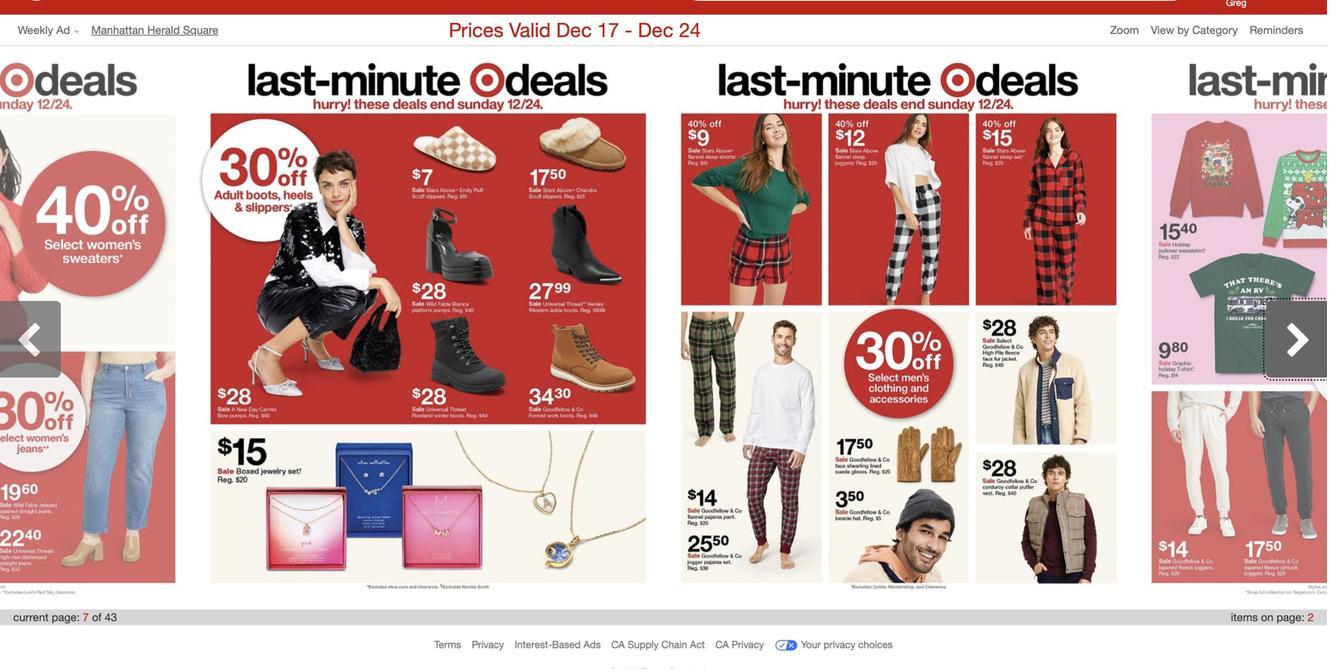 Task type: describe. For each thing, give the bounding box(es) containing it.
prices
[[449, 18, 504, 42]]

ad
[[56, 23, 70, 37]]

page 6 image
[[0, 55, 193, 601]]

based
[[552, 638, 581, 650]]

2 privacy from the left
[[732, 638, 764, 650]]

ca privacy
[[716, 638, 764, 650]]

zoom link
[[1110, 22, 1151, 38]]

ccpa image
[[775, 634, 798, 657]]

page 7 image
[[193, 55, 664, 601]]

prices valid dec 17 - dec 24
[[449, 18, 701, 42]]

your privacy choices link
[[775, 634, 893, 657]]

herald
[[147, 23, 180, 37]]

interest-
[[515, 638, 552, 650]]

your
[[801, 638, 821, 650]]

on
[[1261, 610, 1274, 624]]

valid
[[509, 18, 551, 42]]

view by category
[[1151, 23, 1238, 37]]

of
[[92, 610, 102, 624]]

2 dec from the left
[[638, 18, 674, 42]]

7
[[83, 610, 89, 624]]

weekly
[[18, 23, 53, 37]]

reminders
[[1250, 23, 1303, 37]]

43
[[105, 610, 117, 624]]

interest-based ads
[[515, 638, 601, 650]]

ads
[[584, 638, 601, 650]]

items on page: 2
[[1231, 610, 1314, 624]]

your privacy choices
[[801, 638, 893, 650]]

category
[[1192, 23, 1238, 37]]

1 dec from the left
[[556, 18, 592, 42]]

manhattan
[[91, 23, 144, 37]]

weekly ad
[[18, 23, 70, 37]]

zoom-in element
[[1110, 23, 1139, 37]]

zoom
[[1110, 23, 1139, 37]]

1 page: from the left
[[52, 610, 80, 624]]



Task type: locate. For each thing, give the bounding box(es) containing it.
ca for ca privacy
[[716, 638, 729, 650]]

square
[[183, 23, 218, 37]]

by
[[1177, 23, 1189, 37]]

chain
[[661, 638, 687, 650]]

ca right act
[[716, 638, 729, 650]]

view
[[1151, 23, 1174, 37]]

2
[[1308, 610, 1314, 624]]

act
[[690, 638, 705, 650]]

page: left 2 on the right
[[1277, 610, 1305, 624]]

0 horizontal spatial dec
[[556, 18, 592, 42]]

supply
[[628, 638, 659, 650]]

2 page: from the left
[[1277, 610, 1305, 624]]

form
[[683, 0, 1188, 2]]

ca for ca supply chain act
[[611, 638, 625, 650]]

1 horizontal spatial page:
[[1277, 610, 1305, 624]]

dec
[[556, 18, 592, 42], [638, 18, 674, 42]]

2 ca from the left
[[716, 638, 729, 650]]

page 8 image
[[664, 55, 1134, 601]]

0 horizontal spatial ca
[[611, 638, 625, 650]]

1 privacy from the left
[[472, 638, 504, 650]]

1 horizontal spatial dec
[[638, 18, 674, 42]]

dec right -
[[638, 18, 674, 42]]

ca left supply
[[611, 638, 625, 650]]

1 ca from the left
[[611, 638, 625, 650]]

page: left "7"
[[52, 610, 80, 624]]

terms
[[434, 638, 461, 650]]

1 horizontal spatial ca
[[716, 638, 729, 650]]

privacy
[[824, 638, 856, 650]]

privacy left ccpa icon
[[732, 638, 764, 650]]

ca supply chain act
[[611, 638, 705, 650]]

24
[[679, 18, 701, 42]]

privacy right terms
[[472, 638, 504, 650]]

items
[[1231, 610, 1258, 624]]

0 horizontal spatial page:
[[52, 610, 80, 624]]

17
[[597, 18, 619, 42]]

current page: 7 of 43
[[13, 610, 117, 624]]

view by category link
[[1151, 23, 1250, 37]]

ca
[[611, 638, 625, 650], [716, 638, 729, 650]]

interest-based ads link
[[515, 638, 601, 650]]

current
[[13, 610, 49, 624]]

ca supply chain act link
[[611, 638, 705, 650]]

page:
[[52, 610, 80, 624], [1277, 610, 1305, 624]]

manhattan herald square
[[91, 23, 218, 37]]

0 horizontal spatial privacy
[[472, 638, 504, 650]]

manhattan herald square link
[[91, 22, 230, 38]]

privacy link
[[472, 638, 504, 650]]

ca privacy link
[[716, 638, 764, 650]]

Search Weekly Ad search field
[[683, 0, 1188, 2]]

weekly ad link
[[18, 22, 91, 38]]

reminders link
[[1250, 22, 1315, 38]]

-
[[625, 18, 632, 42]]

page 9 image
[[1134, 55, 1327, 601]]

privacy
[[472, 638, 504, 650], [732, 638, 764, 650]]

terms link
[[434, 638, 461, 650]]

choices
[[858, 638, 893, 650]]

1 horizontal spatial privacy
[[732, 638, 764, 650]]

dec left 17
[[556, 18, 592, 42]]



Task type: vqa. For each thing, say whether or not it's contained in the screenshot.
first the CA from the left
yes



